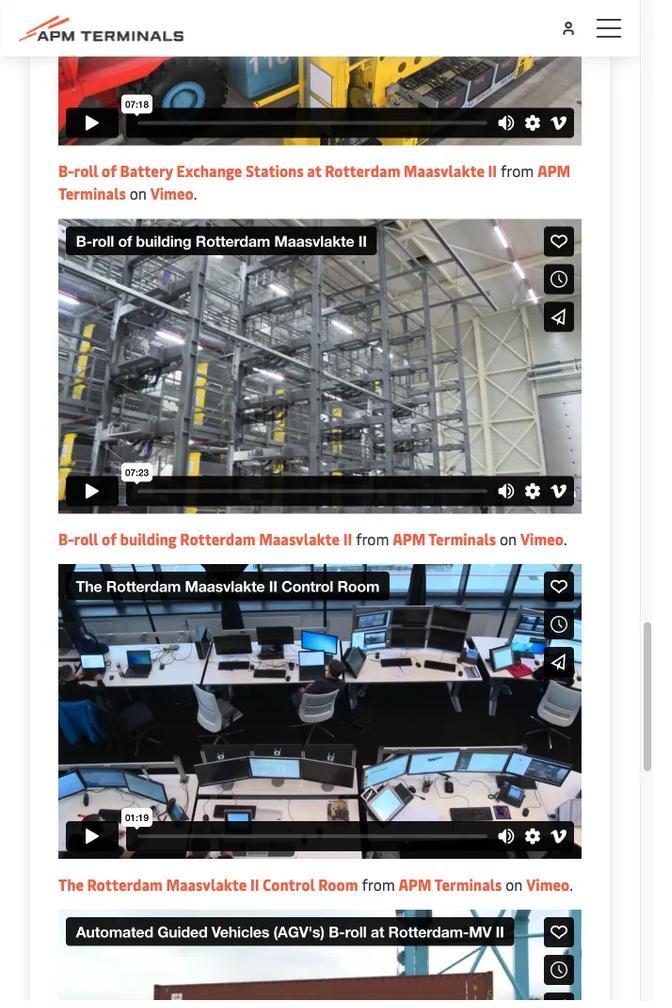 Task type: vqa. For each thing, say whether or not it's contained in the screenshot.
The
yes



Task type: describe. For each thing, give the bounding box(es) containing it.
of for building
[[102, 528, 117, 549]]

2 horizontal spatial ii
[[488, 160, 497, 181]]

apm terminals link for rotterdam
[[58, 160, 571, 203]]

of for battery
[[102, 160, 117, 181]]

building
[[120, 528, 177, 549]]

the rotterdam maasvlakte ii control room from apm terminals on vimeo .
[[58, 874, 574, 894]]

the
[[58, 874, 84, 894]]

battery
[[120, 160, 173, 181]]

exchange
[[177, 160, 242, 181]]

1 vertical spatial on
[[500, 528, 517, 549]]

1 vertical spatial ii
[[344, 528, 353, 549]]

2 vertical spatial rotterdam
[[87, 874, 163, 894]]

apm terminals link for apm
[[399, 874, 502, 894]]

vimeo link for b-roll of building rotterdam maasvlakte ii from apm terminals on vimeo .
[[521, 528, 564, 549]]

2 vertical spatial ii
[[250, 874, 259, 894]]

2 vertical spatial from
[[362, 874, 395, 894]]

vimeo link for the rotterdam maasvlakte ii control room from apm terminals on vimeo .
[[527, 874, 570, 894]]

stations
[[246, 160, 304, 181]]

b-roll of battery exchange stations at rotterdam maasvlakte ii link
[[58, 160, 497, 181]]

1 vertical spatial from
[[356, 528, 389, 549]]

vimeo link for b-roll of battery exchange stations at rotterdam maasvlakte ii from
[[150, 183, 194, 203]]

1 vertical spatial apm
[[393, 528, 426, 549]]

b- for b-roll of building rotterdam maasvlakte ii
[[58, 528, 74, 549]]

terminals inside apm terminals
[[58, 183, 126, 203]]

b-roll of building rotterdam maasvlakte ii from apm terminals on vimeo .
[[58, 528, 568, 549]]

roll for b-roll of battery exchange stations at rotterdam maasvlakte ii
[[74, 160, 98, 181]]

apm inside apm terminals
[[538, 160, 571, 181]]

0 horizontal spatial maasvlakte
[[166, 874, 247, 894]]



Task type: locate. For each thing, give the bounding box(es) containing it.
1 vertical spatial apm terminals link
[[393, 528, 496, 549]]

maasvlakte
[[404, 160, 485, 181], [259, 528, 340, 549], [166, 874, 247, 894]]

vimeo link
[[150, 183, 194, 203], [521, 528, 564, 549], [527, 874, 570, 894]]

0 vertical spatial apm terminals link
[[58, 160, 571, 203]]

apm terminals
[[58, 160, 571, 203]]

0 vertical spatial of
[[102, 160, 117, 181]]

the rotterdam maasvlakte ii control room link
[[58, 874, 358, 894]]

1 vertical spatial vimeo link
[[521, 528, 564, 549]]

roll for b-roll of building rotterdam maasvlakte ii
[[74, 528, 98, 549]]

roll left battery
[[74, 160, 98, 181]]

2 horizontal spatial rotterdam
[[325, 160, 401, 181]]

0 vertical spatial rotterdam
[[325, 160, 401, 181]]

on vimeo .
[[126, 183, 197, 203]]

2 horizontal spatial maasvlakte
[[404, 160, 485, 181]]

0 vertical spatial b-
[[58, 160, 74, 181]]

b-roll of battery exchange stations at rotterdam maasvlakte ii from
[[58, 160, 538, 181]]

on
[[130, 183, 147, 203], [500, 528, 517, 549], [506, 874, 523, 894]]

ii
[[488, 160, 497, 181], [344, 528, 353, 549], [250, 874, 259, 894]]

1 b- from the top
[[58, 160, 74, 181]]

rotterdam right the
[[87, 874, 163, 894]]

0 vertical spatial vimeo
[[150, 183, 194, 203]]

0 vertical spatial .
[[194, 183, 197, 203]]

b- left battery
[[58, 160, 74, 181]]

2 vertical spatial terminals
[[435, 874, 502, 894]]

0 vertical spatial terminals
[[58, 183, 126, 203]]

1 of from the top
[[102, 160, 117, 181]]

2 vertical spatial apm
[[399, 874, 432, 894]]

rotterdam
[[325, 160, 401, 181], [180, 528, 256, 549], [87, 874, 163, 894]]

1 horizontal spatial maasvlakte
[[259, 528, 340, 549]]

2 vertical spatial vimeo
[[527, 874, 570, 894]]

b- for b-roll of battery exchange stations at rotterdam maasvlakte ii
[[58, 160, 74, 181]]

b- left building
[[58, 528, 74, 549]]

1 vertical spatial of
[[102, 528, 117, 549]]

vimeo
[[150, 183, 194, 203], [521, 528, 564, 549], [527, 874, 570, 894]]

1 vertical spatial vimeo
[[521, 528, 564, 549]]

control
[[263, 874, 315, 894]]

2 vertical spatial .
[[570, 874, 574, 894]]

1 horizontal spatial rotterdam
[[180, 528, 256, 549]]

1 horizontal spatial ii
[[344, 528, 353, 549]]

2 horizontal spatial .
[[570, 874, 574, 894]]

of left battery
[[102, 160, 117, 181]]

0 vertical spatial maasvlakte
[[404, 160, 485, 181]]

apm terminals link for from
[[393, 528, 496, 549]]

.
[[194, 183, 197, 203], [564, 528, 568, 549], [570, 874, 574, 894]]

apm
[[538, 160, 571, 181], [393, 528, 426, 549], [399, 874, 432, 894]]

0 vertical spatial roll
[[74, 160, 98, 181]]

0 vertical spatial vimeo link
[[150, 183, 194, 203]]

of left building
[[102, 528, 117, 549]]

1 roll from the top
[[74, 160, 98, 181]]

from
[[501, 160, 534, 181], [356, 528, 389, 549], [362, 874, 395, 894]]

0 vertical spatial on
[[130, 183, 147, 203]]

1 vertical spatial b-
[[58, 528, 74, 549]]

2 vertical spatial vimeo link
[[527, 874, 570, 894]]

1 horizontal spatial .
[[564, 528, 568, 549]]

2 vertical spatial maasvlakte
[[166, 874, 247, 894]]

0 vertical spatial apm
[[538, 160, 571, 181]]

roll
[[74, 160, 98, 181], [74, 528, 98, 549]]

terminals
[[58, 183, 126, 203], [429, 528, 496, 549], [435, 874, 502, 894]]

1 vertical spatial rotterdam
[[180, 528, 256, 549]]

0 horizontal spatial .
[[194, 183, 197, 203]]

2 vertical spatial apm terminals link
[[399, 874, 502, 894]]

0 horizontal spatial rotterdam
[[87, 874, 163, 894]]

0 vertical spatial from
[[501, 160, 534, 181]]

0 vertical spatial ii
[[488, 160, 497, 181]]

2 vertical spatial on
[[506, 874, 523, 894]]

2 roll from the top
[[74, 528, 98, 549]]

b-roll of building rotterdam maasvlakte ii link
[[58, 528, 353, 549]]

b-
[[58, 160, 74, 181], [58, 528, 74, 549]]

1 vertical spatial roll
[[74, 528, 98, 549]]

roll left building
[[74, 528, 98, 549]]

rotterdam right at
[[325, 160, 401, 181]]

0 horizontal spatial ii
[[250, 874, 259, 894]]

1 vertical spatial .
[[564, 528, 568, 549]]

2 b- from the top
[[58, 528, 74, 549]]

2 of from the top
[[102, 528, 117, 549]]

apm terminals link
[[58, 160, 571, 203], [393, 528, 496, 549], [399, 874, 502, 894]]

room
[[319, 874, 358, 894]]

1 vertical spatial terminals
[[429, 528, 496, 549]]

rotterdam right building
[[180, 528, 256, 549]]

of
[[102, 160, 117, 181], [102, 528, 117, 549]]

at
[[307, 160, 322, 181]]

1 vertical spatial maasvlakte
[[259, 528, 340, 549]]



